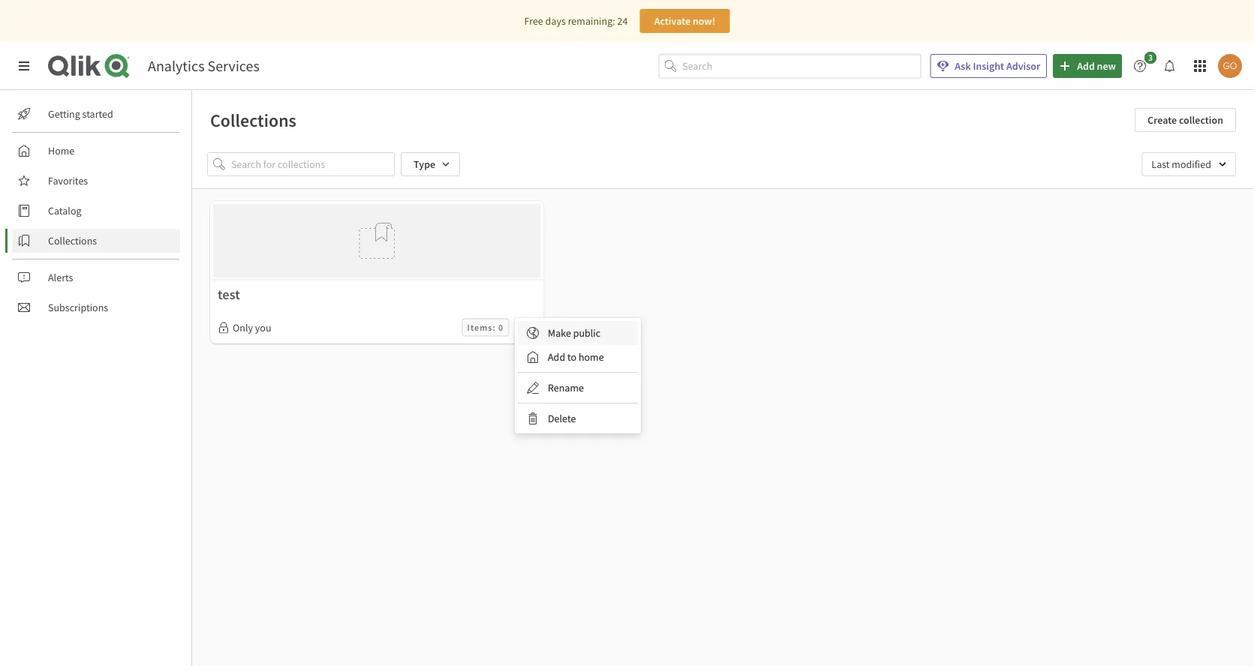 Task type: vqa. For each thing, say whether or not it's contained in the screenshot.
the Favorites
yes



Task type: locate. For each thing, give the bounding box(es) containing it.
home
[[579, 351, 604, 364]]

analytics
[[148, 57, 205, 75]]

24
[[618, 14, 628, 28]]

subscriptions
[[48, 301, 108, 315]]

rename
[[548, 381, 584, 395]]

home
[[48, 144, 75, 158]]

ask
[[955, 59, 971, 73]]

activate now! link
[[640, 9, 730, 33]]

catalog link
[[12, 199, 180, 223]]

close sidebar menu image
[[18, 60, 30, 72]]

home link
[[12, 139, 180, 163]]

analytics services element
[[148, 57, 260, 75]]

rename button
[[518, 376, 638, 400]]

navigation pane element
[[0, 96, 191, 326]]

favorites
[[48, 174, 88, 188]]

1 vertical spatial collections
[[48, 234, 97, 248]]

0 horizontal spatial collections
[[48, 234, 97, 248]]

make public button
[[518, 321, 638, 345]]

activate
[[654, 14, 691, 28]]

collections down catalog
[[48, 234, 97, 248]]

analytics services
[[148, 57, 260, 75]]

collections down services on the left of the page
[[210, 109, 297, 131]]

create
[[1148, 113, 1177, 127]]

activate now!
[[654, 14, 716, 28]]

add to home
[[548, 351, 604, 364]]

public
[[573, 327, 601, 340]]

collections inside navigation pane element
[[48, 234, 97, 248]]

delete
[[548, 412, 576, 426]]

Search for collections text field
[[231, 152, 395, 176]]

items: 0
[[467, 322, 504, 333]]

catalog
[[48, 204, 82, 218]]

1 horizontal spatial collections
[[210, 109, 297, 131]]

getting started
[[48, 107, 113, 121]]

menu
[[515, 318, 641, 434]]

collections
[[210, 109, 297, 131], [48, 234, 97, 248]]

getting
[[48, 107, 80, 121]]

alerts link
[[12, 266, 180, 290]]

ask insight advisor
[[955, 59, 1041, 73]]

add
[[548, 351, 565, 364]]

favorites link
[[12, 169, 180, 193]]

free days remaining: 24
[[524, 14, 628, 28]]



Task type: describe. For each thing, give the bounding box(es) containing it.
more actions image
[[521, 322, 533, 334]]

collection
[[1179, 113, 1224, 127]]

getting started link
[[12, 102, 180, 126]]

make public
[[548, 327, 601, 340]]

ask insight advisor button
[[930, 54, 1047, 78]]

collections link
[[12, 229, 180, 253]]

menu containing make public
[[515, 318, 641, 434]]

free
[[524, 14, 543, 28]]

make
[[548, 327, 571, 340]]

0
[[499, 322, 504, 333]]

add to home button
[[518, 345, 638, 369]]

you
[[255, 321, 271, 334]]

insight
[[973, 59, 1005, 73]]

filters region
[[192, 140, 1255, 188]]

to
[[568, 351, 577, 364]]

started
[[82, 107, 113, 121]]

delete button
[[518, 407, 638, 431]]

remaining:
[[568, 14, 615, 28]]

Search text field
[[683, 54, 921, 78]]

searchbar element
[[659, 54, 921, 78]]

alerts
[[48, 271, 73, 285]]

create collection
[[1148, 113, 1224, 127]]

only
[[233, 321, 253, 334]]

advisor
[[1007, 59, 1041, 73]]

last modified image
[[1142, 152, 1237, 176]]

0 vertical spatial collections
[[210, 109, 297, 131]]

test
[[218, 286, 240, 303]]

now!
[[693, 14, 716, 28]]

only you
[[233, 321, 271, 334]]

days
[[546, 14, 566, 28]]

items:
[[467, 322, 496, 333]]

create collection button
[[1135, 108, 1237, 132]]

services
[[208, 57, 260, 75]]

subscriptions link
[[12, 296, 180, 320]]



